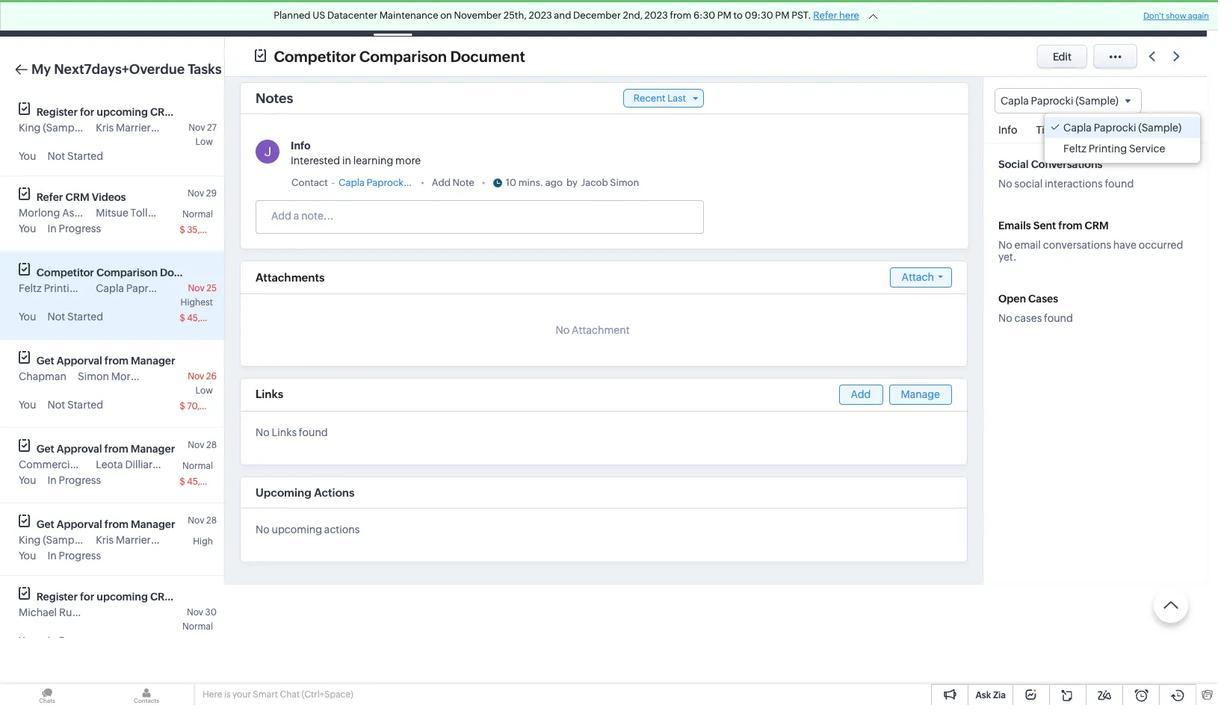 Task type: vqa. For each thing, say whether or not it's contained in the screenshot.


Task type: describe. For each thing, give the bounding box(es) containing it.
document for competitor comparison document nov 25
[[160, 267, 212, 279]]

learning
[[353, 155, 393, 167]]

king (sample) for in
[[19, 534, 86, 546]]

here
[[839, 10, 859, 21]]

profile image
[[1131, 0, 1173, 36]]

your
[[232, 690, 251, 700]]

6:30
[[693, 10, 715, 21]]

0 vertical spatial simon
[[610, 177, 639, 188]]

0 vertical spatial printing
[[1089, 143, 1127, 155]]

7 you from the top
[[19, 635, 36, 647]]

attach link
[[890, 268, 952, 288]]

$ for tollner
[[180, 225, 185, 235]]

services link
[[665, 0, 730, 36]]

nov 28 for leota dilliard (sample)
[[188, 440, 217, 451]]

meetings link
[[418, 0, 487, 36]]

upcoming
[[256, 487, 312, 499]]

26
[[206, 371, 217, 382]]

from for get approval from manager
[[104, 443, 128, 455]]

king (sample) for not
[[19, 122, 86, 134]]

register for not
[[37, 106, 78, 118]]

webinars for not started
[[176, 106, 223, 118]]

manager for get apporval from manager
[[131, 519, 175, 531]]

nov inside get apporval from manager nov 26
[[188, 371, 204, 382]]

nov 29
[[188, 188, 217, 199]]

capla paprocki (sample) link
[[338, 176, 448, 191]]

for for started
[[80, 106, 94, 118]]

10
[[506, 177, 516, 188]]

2nd,
[[623, 10, 643, 21]]

actions
[[314, 487, 355, 499]]

get for get apporval from manager
[[37, 519, 54, 531]]

get for get apporval from manager nov 26
[[37, 355, 54, 367]]

$ 35,000.00
[[180, 225, 232, 235]]

edit button
[[1037, 44, 1087, 68]]

mitsue tollner (sample)
[[96, 207, 209, 219]]

nov inside competitor comparison document nov 25
[[188, 283, 205, 294]]

Capla Paprocki (Sample) field
[[995, 88, 1142, 114]]

commercial
[[19, 459, 78, 471]]

tasks link
[[368, 0, 418, 36]]

capla inside field
[[1001, 95, 1029, 107]]

competitor for competitor comparison document nov 25
[[37, 267, 94, 279]]

2 2023 from the left
[[645, 10, 668, 21]]

accounts link
[[246, 0, 317, 36]]

30
[[205, 608, 217, 618]]

accounts
[[258, 12, 305, 24]]

morasca
[[111, 371, 153, 383]]

dilliard
[[125, 459, 159, 471]]

nov up "high"
[[188, 516, 204, 526]]

occurred
[[1139, 239, 1183, 251]]

no down upcoming
[[256, 524, 270, 536]]

manager for get apporval from manager nov 26
[[131, 355, 175, 367]]

(sample) inside michael ruta (sample) normal
[[83, 607, 127, 619]]

1 vertical spatial feltz printing service
[[19, 282, 121, 294]]

0 horizontal spatial add
[[432, 177, 451, 188]]

signals element
[[1011, 0, 1040, 37]]

$ for dilliard
[[180, 477, 185, 487]]

ruta
[[59, 607, 81, 619]]

-
[[332, 177, 335, 188]]

no up upcoming
[[256, 427, 270, 439]]

planned
[[274, 10, 311, 21]]

25
[[206, 283, 217, 294]]

1 horizontal spatial refer
[[813, 10, 837, 21]]

maintenance
[[379, 10, 438, 21]]

low for kris marrier (sample)
[[195, 137, 213, 147]]

no inside the emails sent from crm no email conversations have occurred yet.
[[998, 239, 1012, 251]]

no inside the social conversations no social interactions found
[[998, 178, 1012, 190]]

recent
[[634, 93, 666, 104]]

09:30
[[745, 10, 773, 21]]

to
[[734, 10, 743, 21]]

get approval from manager
[[37, 443, 175, 455]]

2 you from the top
[[19, 223, 36, 235]]

kris for in progress
[[96, 534, 114, 546]]

paprocki inside capla paprocki (sample) field
[[1031, 95, 1073, 107]]

chats image
[[0, 685, 94, 705]]

not started for (sample)
[[47, 150, 103, 162]]

document for competitor comparison document
[[450, 47, 525, 65]]

chapman
[[19, 371, 66, 383]]

(sample) inside tree
[[1138, 122, 1182, 134]]

projects link
[[730, 0, 793, 36]]

1 pm from the left
[[717, 10, 732, 21]]

marrier for not started
[[116, 122, 151, 134]]

comparison for competitor comparison document nov 25
[[96, 267, 158, 279]]

calls link
[[487, 0, 535, 36]]

nov down '$ 70,000.00'
[[188, 440, 204, 451]]

2 vertical spatial capla paprocki (sample)
[[96, 282, 214, 294]]

interested
[[291, 155, 340, 167]]

my
[[31, 61, 51, 77]]

0 vertical spatial links
[[256, 388, 283, 401]]

last
[[668, 93, 686, 104]]

datacenter
[[327, 10, 377, 21]]

simon morasca (sample)
[[78, 371, 198, 383]]

nov 28 for kris marrier (sample)
[[188, 516, 217, 526]]

conversations inside the social conversations no social interactions found
[[1031, 159, 1103, 171]]

6 you from the top
[[19, 550, 36, 562]]

december
[[573, 10, 621, 21]]

1 vertical spatial tasks
[[188, 61, 222, 77]]

michael
[[19, 607, 57, 619]]

from left 6:30
[[670, 10, 692, 21]]

crm up my
[[36, 10, 66, 26]]

meetings
[[430, 12, 475, 24]]

in for commercial
[[47, 475, 57, 487]]

started for printing
[[67, 311, 103, 323]]

mitsue
[[96, 207, 128, 219]]

emails
[[998, 220, 1031, 232]]

for for progress
[[80, 591, 94, 603]]

create menu image
[[944, 0, 980, 36]]

zia
[[993, 691, 1006, 701]]

conversations
[[1043, 239, 1111, 251]]

1 vertical spatial feltz
[[19, 282, 42, 294]]

from for get apporval from manager nov 26
[[105, 355, 129, 367]]

• add note •
[[421, 177, 486, 188]]

morlong
[[19, 207, 60, 219]]

0 vertical spatial feltz
[[1064, 143, 1087, 155]]

morlong associates
[[19, 207, 114, 219]]

register for upcoming crm webinars nov 27
[[37, 106, 223, 133]]

is
[[224, 690, 231, 700]]

kris marrier (sample) for in progress
[[96, 534, 196, 546]]

deals
[[329, 12, 356, 24]]

no upcoming actions
[[256, 524, 360, 536]]

reports link
[[535, 0, 597, 36]]

and
[[554, 10, 571, 21]]

search element
[[980, 0, 1011, 37]]

capla paprocki (sample) for tree containing capla paprocki (sample)
[[1064, 122, 1182, 134]]

in for king
[[47, 550, 57, 562]]

manage
[[901, 389, 940, 401]]

$ for morasca
[[180, 401, 185, 412]]

25th,
[[504, 10, 527, 21]]

found inside open cases no cases found
[[1044, 313, 1073, 324]]

show
[[1166, 11, 1186, 20]]

tollner
[[130, 207, 164, 219]]

0 vertical spatial tasks
[[380, 12, 406, 24]]

found inside the social conversations no social interactions found
[[1105, 178, 1134, 190]]

paprocki left the 25
[[126, 282, 169, 294]]

add link
[[839, 385, 883, 405]]

edit
[[1053, 50, 1072, 62]]

by jacob simon
[[566, 177, 639, 188]]

next record image
[[1173, 52, 1183, 61]]

$ for paprocki
[[180, 313, 185, 324]]

upgrade
[[867, 19, 910, 29]]

in progress for associates
[[47, 223, 101, 235]]

1 vertical spatial upcoming
[[272, 524, 322, 536]]

timeline
[[1036, 124, 1078, 136]]

actions
[[324, 524, 360, 536]]

1 vertical spatial links
[[272, 427, 297, 439]]

by
[[566, 177, 577, 188]]

don't
[[1144, 11, 1164, 20]]

competitor comparison document nov 25
[[37, 267, 217, 294]]

nov inside register for upcoming crm webinars nov 27
[[189, 123, 205, 133]]

1 vertical spatial refer
[[37, 191, 63, 203]]

my next7days+overdue tasks
[[31, 61, 222, 77]]

videos
[[92, 191, 126, 203]]

progress for (sample)
[[59, 550, 101, 562]]

not for (sample)
[[47, 150, 65, 162]]

comparison for competitor comparison document
[[359, 47, 447, 65]]

king for register for upcoming crm webinars
[[19, 122, 41, 134]]

$ 45,000.00 for capla paprocki (sample)
[[180, 313, 233, 324]]

cases
[[1015, 313, 1042, 324]]

email
[[1015, 239, 1041, 251]]



Task type: locate. For each thing, give the bounding box(es) containing it.
0 vertical spatial for
[[80, 106, 94, 118]]

for up ruta
[[80, 591, 94, 603]]

in progress down morlong associates
[[47, 223, 101, 235]]

low up '$ 70,000.00'
[[195, 386, 213, 396]]

0 vertical spatial not
[[47, 150, 65, 162]]

normal inside michael ruta (sample) normal
[[182, 622, 213, 632]]

0 vertical spatial normal
[[182, 209, 213, 220]]

upcoming for started
[[97, 106, 148, 118]]

manager up simon morasca (sample)
[[131, 355, 175, 367]]

0 vertical spatial feltz printing service
[[1064, 143, 1165, 155]]

0 vertical spatial 28
[[206, 440, 217, 451]]

0 vertical spatial conversations
[[1096, 124, 1166, 136]]

for
[[80, 106, 94, 118], [80, 591, 94, 603]]

$ 45,000.00 for leota dilliard (sample)
[[180, 477, 233, 487]]

1 vertical spatial manager
[[131, 443, 175, 455]]

0 horizontal spatial 2023
[[529, 10, 552, 21]]

in progress for (sample)
[[47, 550, 101, 562]]

1 vertical spatial simon
[[78, 371, 109, 383]]

1 vertical spatial started
[[67, 311, 103, 323]]

1 horizontal spatial feltz printing service
[[1064, 143, 1165, 155]]

social
[[998, 159, 1029, 171]]

get down commercial
[[37, 519, 54, 531]]

45,000.00 for capla paprocki (sample)
[[187, 313, 233, 324]]

0 vertical spatial webinars
[[176, 106, 223, 118]]

0 horizontal spatial printing
[[44, 282, 82, 294]]

kris down next7days+overdue
[[96, 122, 114, 134]]

setup element
[[1101, 0, 1131, 37]]

in progress down get apporval from manager
[[47, 550, 101, 562]]

capla paprocki (sample) inside capla paprocki (sample) field
[[1001, 95, 1119, 107]]

conversations down capla paprocki (sample) field
[[1096, 124, 1166, 136]]

you down chapman
[[19, 399, 36, 411]]

register inside register for upcoming crm webinars nov 27
[[37, 106, 78, 118]]

approval
[[57, 443, 102, 455]]

1 vertical spatial low
[[195, 386, 213, 396]]

social
[[1015, 178, 1043, 190]]

on
[[440, 10, 452, 21]]

normal for leota dilliard (sample)
[[182, 461, 213, 472]]

ago
[[545, 177, 563, 188]]

1 vertical spatial register
[[37, 591, 78, 603]]

2 28 from the top
[[206, 516, 217, 526]]

2 vertical spatial started
[[67, 399, 103, 411]]

upcoming down the upcoming actions
[[272, 524, 322, 536]]

document down november
[[450, 47, 525, 65]]

competitor down morlong associates
[[37, 267, 94, 279]]

crm inside register for upcoming crm webinars nov 27
[[150, 106, 174, 118]]

28 down the 70,000.00
[[206, 440, 217, 451]]

you down morlong
[[19, 223, 36, 235]]

2 45,000.00 from the top
[[187, 477, 233, 487]]

register down my
[[37, 106, 78, 118]]

webinars inside register for upcoming crm webinars nov 27
[[176, 106, 223, 118]]

get
[[37, 355, 54, 367], [37, 443, 54, 455], [37, 519, 54, 531]]

0 vertical spatial found
[[1105, 178, 1134, 190]]

0 vertical spatial comparison
[[359, 47, 447, 65]]

1 not from the top
[[47, 150, 65, 162]]

0 vertical spatial info
[[998, 124, 1017, 136]]

register
[[37, 106, 78, 118], [37, 591, 78, 603]]

don't show again link
[[1144, 11, 1209, 20]]

michael ruta (sample) normal
[[19, 607, 213, 632]]

upcoming down next7days+overdue
[[97, 106, 148, 118]]

register for upcoming crm webinars nov 30
[[37, 591, 223, 618]]

smart
[[253, 690, 278, 700]]

1 vertical spatial conversations
[[1031, 159, 1103, 171]]

info inside info interested in learning more
[[291, 140, 311, 152]]

attach
[[902, 271, 934, 283]]

in progress for press
[[47, 475, 101, 487]]

Add a note... field
[[256, 209, 702, 223]]

1 get from the top
[[37, 355, 54, 367]]

1 king from the top
[[19, 122, 41, 134]]

0 vertical spatial low
[[195, 137, 213, 147]]

you up chapman
[[19, 311, 36, 323]]

1 vertical spatial apporval
[[57, 519, 102, 531]]

nov left "26"
[[188, 371, 204, 382]]

nov
[[189, 123, 205, 133], [188, 188, 204, 199], [188, 283, 205, 294], [188, 371, 204, 382], [188, 440, 204, 451], [188, 516, 204, 526], [187, 608, 203, 618]]

1 horizontal spatial competitor
[[274, 47, 356, 65]]

conversations link
[[1089, 114, 1174, 144]]

2 webinars from the top
[[176, 591, 223, 603]]

info inside info link
[[998, 124, 1017, 136]]

found up the upcoming actions
[[299, 427, 328, 439]]

here
[[203, 690, 222, 700]]

0 vertical spatial 45,000.00
[[187, 313, 233, 324]]

2 for from the top
[[80, 591, 94, 603]]

0 vertical spatial king (sample)
[[19, 122, 86, 134]]

kris marrier (sample) down get apporval from manager
[[96, 534, 196, 546]]

attachments
[[256, 271, 325, 284]]

get for get approval from manager
[[37, 443, 54, 455]]

2 pm from the left
[[775, 10, 790, 21]]

2 low from the top
[[195, 386, 213, 396]]

2 in progress from the top
[[47, 475, 101, 487]]

1 vertical spatial king (sample)
[[19, 534, 86, 546]]

1 vertical spatial kris marrier (sample)
[[96, 534, 196, 546]]

capla
[[1001, 95, 1029, 107], [1064, 122, 1092, 134], [338, 177, 365, 188], [96, 282, 124, 294]]

• down more
[[421, 177, 424, 188]]

2 not from the top
[[47, 311, 65, 323]]

high
[[193, 537, 213, 547]]

paprocki up timeline link
[[1031, 95, 1073, 107]]

1 horizontal spatial document
[[450, 47, 525, 65]]

us
[[313, 10, 325, 21]]

1 horizontal spatial add
[[851, 389, 871, 401]]

calls
[[499, 12, 523, 24]]

feltz printing service inside tree
[[1064, 143, 1165, 155]]

links
[[256, 388, 283, 401], [272, 427, 297, 439]]

2 vertical spatial upcoming
[[97, 591, 148, 603]]

0 vertical spatial capla paprocki (sample)
[[1001, 95, 1119, 107]]

reports
[[546, 12, 585, 24]]

1 you from the top
[[19, 150, 36, 162]]

1 vertical spatial webinars
[[176, 591, 223, 603]]

0 vertical spatial kris
[[96, 122, 114, 134]]

upcoming for progress
[[97, 591, 148, 603]]

from for emails sent from crm no email conversations have occurred yet.
[[1058, 220, 1083, 232]]

0 horizontal spatial found
[[299, 427, 328, 439]]

normal
[[182, 209, 213, 220], [182, 461, 213, 472], [182, 622, 213, 632]]

add left manage at the right bottom
[[851, 389, 871, 401]]

in for morlong
[[47, 223, 57, 235]]

upcoming inside register for upcoming crm webinars nov 27
[[97, 106, 148, 118]]

2 vertical spatial normal
[[182, 622, 213, 632]]

2023 left and
[[529, 10, 552, 21]]

0 vertical spatial apporval
[[57, 355, 102, 367]]

0 horizontal spatial tasks
[[188, 61, 222, 77]]

found
[[1105, 178, 1134, 190], [1044, 313, 1073, 324], [299, 427, 328, 439]]

0 horizontal spatial service
[[84, 282, 121, 294]]

2 started from the top
[[67, 311, 103, 323]]

pm
[[717, 10, 732, 21], [775, 10, 790, 21]]

no inside open cases no cases found
[[998, 313, 1012, 324]]

info link
[[991, 114, 1025, 143]]

not started
[[47, 150, 103, 162], [47, 311, 103, 323], [47, 399, 103, 411]]

yet.
[[998, 251, 1017, 263]]

kris marrier (sample) down the my next7days+overdue tasks
[[96, 122, 196, 134]]

2 $ from the top
[[180, 313, 185, 324]]

2 in from the top
[[47, 475, 57, 487]]

1 marrier from the top
[[116, 122, 151, 134]]

nov 28
[[188, 440, 217, 451], [188, 516, 217, 526]]

here is your smart chat (ctrl+space)
[[203, 690, 353, 700]]

for down next7days+overdue
[[80, 106, 94, 118]]

in progress
[[47, 223, 101, 235], [47, 475, 101, 487], [47, 550, 101, 562], [47, 635, 101, 647]]

analytics link
[[597, 0, 665, 36]]

analytics
[[609, 12, 653, 24]]

no down emails
[[998, 239, 1012, 251]]

(sample)
[[1076, 95, 1119, 107], [43, 122, 86, 134], [153, 122, 196, 134], [1138, 122, 1182, 134], [408, 177, 448, 188], [166, 207, 209, 219], [171, 282, 214, 294], [155, 371, 198, 383], [161, 459, 204, 471], [43, 534, 86, 546], [153, 534, 196, 546], [83, 607, 127, 619]]

1 vertical spatial service
[[84, 282, 121, 294]]

not started down chapman
[[47, 399, 103, 411]]

progress down associates
[[59, 223, 101, 235]]

no down social
[[998, 178, 1012, 190]]

2 vertical spatial get
[[37, 519, 54, 531]]

0 vertical spatial king
[[19, 122, 41, 134]]

chat
[[280, 690, 300, 700]]

normal for mitsue tollner (sample)
[[182, 209, 213, 220]]

2 vertical spatial not
[[47, 399, 65, 411]]

king for get apporval from manager
[[19, 534, 41, 546]]

• right note
[[482, 177, 486, 188]]

5 you from the top
[[19, 475, 36, 487]]

2 $ 45,000.00 from the top
[[180, 477, 233, 487]]

1 2023 from the left
[[529, 10, 552, 21]]

normal down "30"
[[182, 622, 213, 632]]

2 king from the top
[[19, 534, 41, 546]]

1 horizontal spatial printing
[[1089, 143, 1127, 155]]

nov left 29
[[188, 188, 204, 199]]

2 register from the top
[[37, 591, 78, 603]]

tasks up 27
[[188, 61, 222, 77]]

competitor down the us
[[274, 47, 356, 65]]

0 vertical spatial refer
[[813, 10, 837, 21]]

1 nov 28 from the top
[[188, 440, 217, 451]]

4 in from the top
[[47, 635, 57, 647]]

kris marrier (sample) for not started
[[96, 122, 196, 134]]

kris for not started
[[96, 122, 114, 134]]

paprocki down learning
[[367, 177, 406, 188]]

1 horizontal spatial 2023
[[645, 10, 668, 21]]

marketplace element
[[1070, 0, 1101, 36]]

10 mins. ago
[[506, 177, 563, 188]]

3 in progress from the top
[[47, 550, 101, 562]]

manager up leota dilliard (sample)
[[131, 443, 175, 455]]

manager inside get apporval from manager nov 26
[[131, 355, 175, 367]]

28 up "high"
[[206, 516, 217, 526]]

crm for register for upcoming crm webinars nov 30
[[150, 591, 174, 603]]

not
[[47, 150, 65, 162], [47, 311, 65, 323], [47, 399, 65, 411]]

1 horizontal spatial info
[[998, 124, 1017, 136]]

1 horizontal spatial comparison
[[359, 47, 447, 65]]

1 horizontal spatial tasks
[[380, 12, 406, 24]]

1 vertical spatial for
[[80, 591, 94, 603]]

register inside register for upcoming crm webinars nov 30
[[37, 591, 78, 603]]

3 started from the top
[[67, 399, 103, 411]]

from up conversations
[[1058, 220, 1083, 232]]

4 you from the top
[[19, 399, 36, 411]]

simon
[[610, 177, 639, 188], [78, 371, 109, 383]]

0 vertical spatial get
[[37, 355, 54, 367]]

in progress down commercial press
[[47, 475, 101, 487]]

get up chapman
[[37, 355, 54, 367]]

tree
[[1045, 114, 1200, 163]]

$ down highest
[[180, 313, 185, 324]]

crm up michael ruta (sample) normal
[[150, 591, 174, 603]]

comparison down mitsue at left
[[96, 267, 158, 279]]

45,000.00 up "high"
[[187, 477, 233, 487]]

70,000.00
[[187, 401, 232, 412]]

planned us datacenter maintenance on november 25th, 2023 and december 2nd, 2023 from 6:30 pm to 09:30 pm pst. refer here
[[274, 10, 859, 21]]

webinars inside register for upcoming crm webinars nov 30
[[176, 591, 223, 603]]

nov up highest
[[188, 283, 205, 294]]

found down cases at the top right
[[1044, 313, 1073, 324]]

1 kris marrier (sample) from the top
[[96, 122, 196, 134]]

no down open
[[998, 313, 1012, 324]]

1 • from the left
[[421, 177, 424, 188]]

3 in from the top
[[47, 550, 57, 562]]

3 get from the top
[[37, 519, 54, 531]]

you up morlong
[[19, 150, 36, 162]]

enterprise-
[[854, 7, 903, 18]]

info interested in learning more
[[291, 140, 421, 167]]

2 apporval from the top
[[57, 519, 102, 531]]

2 kris from the top
[[96, 534, 114, 546]]

crm inside register for upcoming crm webinars nov 30
[[150, 591, 174, 603]]

$
[[180, 225, 185, 235], [180, 313, 185, 324], [180, 401, 185, 412], [180, 477, 185, 487]]

associates
[[62, 207, 114, 219]]

document inside competitor comparison document nov 25
[[160, 267, 212, 279]]

add left note
[[432, 177, 451, 188]]

in progress down ruta
[[47, 635, 101, 647]]

webinars for in progress
[[176, 591, 223, 603]]

1 vertical spatial not started
[[47, 311, 103, 323]]

0 vertical spatial service
[[1129, 143, 1165, 155]]

from for get apporval from manager
[[105, 519, 129, 531]]

4 $ from the top
[[180, 477, 185, 487]]

3 $ from the top
[[180, 401, 185, 412]]

register for in
[[37, 591, 78, 603]]

next7days+overdue
[[54, 61, 185, 77]]

in
[[47, 223, 57, 235], [47, 475, 57, 487], [47, 550, 57, 562], [47, 635, 57, 647]]

info for info interested in learning more
[[291, 140, 311, 152]]

0 vertical spatial $ 45,000.00
[[180, 313, 233, 324]]

2 horizontal spatial found
[[1105, 178, 1134, 190]]

3 not from the top
[[47, 399, 65, 411]]

2 kris marrier (sample) from the top
[[96, 534, 196, 546]]

1 vertical spatial king
[[19, 534, 41, 546]]

crm up associates
[[65, 191, 89, 203]]

found right interactions
[[1105, 178, 1134, 190]]

0 vertical spatial competitor
[[274, 47, 356, 65]]

1 45,000.00 from the top
[[187, 313, 233, 324]]

1 not started from the top
[[47, 150, 103, 162]]

1 vertical spatial marrier
[[116, 534, 151, 546]]

conversations inside conversations link
[[1096, 124, 1166, 136]]

0 vertical spatial not started
[[47, 150, 103, 162]]

3 normal from the top
[[182, 622, 213, 632]]

2023 right 2nd,
[[645, 10, 668, 21]]

1 vertical spatial capla paprocki (sample)
[[1064, 122, 1182, 134]]

1 in progress from the top
[[47, 223, 101, 235]]

progress for press
[[59, 475, 101, 487]]

nov inside register for upcoming crm webinars nov 30
[[187, 608, 203, 618]]

social conversations no social interactions found
[[998, 159, 1134, 190]]

1 king (sample) from the top
[[19, 122, 86, 134]]

services
[[677, 12, 718, 24]]

upcoming
[[97, 106, 148, 118], [272, 524, 322, 536], [97, 591, 148, 603]]

0 horizontal spatial pm
[[717, 10, 732, 21]]

don't show again
[[1144, 11, 1209, 20]]

2 nov 28 from the top
[[188, 516, 217, 526]]

2 • from the left
[[482, 177, 486, 188]]

apporval inside get apporval from manager nov 26
[[57, 355, 102, 367]]

capla paprocki (sample)
[[1001, 95, 1119, 107], [1064, 122, 1182, 134], [96, 282, 214, 294]]

2 marrier from the top
[[116, 534, 151, 546]]

in up michael
[[47, 550, 57, 562]]

from up leota
[[104, 443, 128, 455]]

$ left the 70,000.00
[[180, 401, 185, 412]]

info up 'interested'
[[291, 140, 311, 152]]

king up michael
[[19, 534, 41, 546]]

2 vertical spatial manager
[[131, 519, 175, 531]]

comparison down tasks link
[[359, 47, 447, 65]]

1 vertical spatial document
[[160, 267, 212, 279]]

from up morasca
[[105, 355, 129, 367]]

crm inside the emails sent from crm no email conversations have occurred yet.
[[1085, 220, 1109, 232]]

$ 45,000.00 down highest
[[180, 313, 233, 324]]

previous record image
[[1149, 52, 1155, 61]]

1 horizontal spatial •
[[482, 177, 486, 188]]

0 horizontal spatial comparison
[[96, 267, 158, 279]]

contact - capla paprocki (sample)
[[291, 177, 448, 188]]

again
[[1188, 11, 1209, 20]]

no attachment
[[556, 324, 630, 336]]

0 vertical spatial add
[[432, 177, 451, 188]]

not started up refer crm videos
[[47, 150, 103, 162]]

1 kris from the top
[[96, 122, 114, 134]]

add inside add link
[[851, 389, 871, 401]]

king (sample) down my
[[19, 122, 86, 134]]

0 vertical spatial started
[[67, 150, 103, 162]]

started down competitor comparison document nov 25
[[67, 311, 103, 323]]

0 horizontal spatial •
[[421, 177, 424, 188]]

register up ruta
[[37, 591, 78, 603]]

marrier down get apporval from manager
[[116, 534, 151, 546]]

marrier for in progress
[[116, 534, 151, 546]]

1 28 from the top
[[206, 440, 217, 451]]

get inside get apporval from manager nov 26
[[37, 355, 54, 367]]

paprocki down capla paprocki (sample) field
[[1094, 122, 1136, 134]]

in
[[342, 155, 351, 167]]

28 for leota dilliard (sample)
[[206, 440, 217, 451]]

no left attachment
[[556, 324, 570, 336]]

1 vertical spatial 28
[[206, 516, 217, 526]]

from
[[670, 10, 692, 21], [1058, 220, 1083, 232], [105, 355, 129, 367], [104, 443, 128, 455], [105, 519, 129, 531]]

started up refer crm videos
[[67, 150, 103, 162]]

2 get from the top
[[37, 443, 54, 455]]

0 vertical spatial upcoming
[[97, 106, 148, 118]]

1 for from the top
[[80, 106, 94, 118]]

simon right jacob at top left
[[610, 177, 639, 188]]

1 $ 45,000.00 from the top
[[180, 313, 233, 324]]

started for (sample)
[[67, 150, 103, 162]]

capla paprocki (sample) up highest
[[96, 282, 214, 294]]

crm up conversations
[[1085, 220, 1109, 232]]

november
[[454, 10, 502, 21]]

info for info
[[998, 124, 1017, 136]]

1 webinars from the top
[[176, 106, 223, 118]]

$ left 35,000.00
[[180, 225, 185, 235]]

not started for printing
[[47, 311, 103, 323]]

printing
[[1089, 143, 1127, 155], [44, 282, 82, 294]]

conversations up interactions
[[1031, 159, 1103, 171]]

no links found
[[256, 427, 328, 439]]

0 horizontal spatial refer
[[37, 191, 63, 203]]

competitor inside competitor comparison document nov 25
[[37, 267, 94, 279]]

(sample) inside field
[[1076, 95, 1119, 107]]

1 vertical spatial $ 45,000.00
[[180, 477, 233, 487]]

1 started from the top
[[67, 150, 103, 162]]

0 vertical spatial nov 28
[[188, 440, 217, 451]]

27
[[207, 123, 217, 133]]

tasks
[[380, 12, 406, 24], [188, 61, 222, 77]]

1 apporval from the top
[[57, 355, 102, 367]]

marrier down the my next7days+overdue tasks
[[116, 122, 151, 134]]

highest
[[181, 297, 213, 308]]

from inside get apporval from manager nov 26
[[105, 355, 129, 367]]

for inside register for upcoming crm webinars nov 27
[[80, 106, 94, 118]]

(ctrl+space)
[[302, 690, 353, 700]]

1 vertical spatial competitor
[[37, 267, 94, 279]]

crm for emails sent from crm no email conversations have occurred yet.
[[1085, 220, 1109, 232]]

low for simon morasca (sample)
[[195, 386, 213, 396]]

1 vertical spatial kris
[[96, 534, 114, 546]]

2 normal from the top
[[182, 461, 213, 472]]

0 horizontal spatial competitor
[[37, 267, 94, 279]]

trial
[[903, 7, 922, 18]]

0 vertical spatial marrier
[[116, 122, 151, 134]]

commercial press
[[19, 459, 106, 471]]

projects
[[742, 12, 781, 24]]

2 vertical spatial not started
[[47, 399, 103, 411]]

manager for get approval from manager
[[131, 443, 175, 455]]

0 horizontal spatial document
[[160, 267, 212, 279]]

progress for associates
[[59, 223, 101, 235]]

not for printing
[[47, 311, 65, 323]]

2 king (sample) from the top
[[19, 534, 86, 546]]

2 not started from the top
[[47, 311, 103, 323]]

capla paprocki (sample) inside tree
[[1064, 122, 1182, 134]]

1 register from the top
[[37, 106, 78, 118]]

1 progress from the top
[[59, 223, 101, 235]]

from down leota
[[105, 519, 129, 531]]

tree containing capla paprocki (sample)
[[1045, 114, 1200, 163]]

refer
[[813, 10, 837, 21], [37, 191, 63, 203]]

in down commercial
[[47, 475, 57, 487]]

you down commercial
[[19, 475, 36, 487]]

attachment
[[572, 324, 630, 336]]

links up the no links found
[[256, 388, 283, 401]]

1 vertical spatial nov 28
[[188, 516, 217, 526]]

2 progress from the top
[[59, 475, 101, 487]]

1 vertical spatial 45,000.00
[[187, 477, 233, 487]]

1 $ from the top
[[180, 225, 185, 235]]

king (sample) down get apporval from manager
[[19, 534, 86, 546]]

1 vertical spatial normal
[[182, 461, 213, 472]]

get up commercial
[[37, 443, 54, 455]]

3 not started from the top
[[47, 399, 103, 411]]

recent last
[[634, 93, 686, 104]]

3 you from the top
[[19, 311, 36, 323]]

4 progress from the top
[[59, 635, 101, 647]]

1 vertical spatial found
[[1044, 313, 1073, 324]]

nov left 27
[[189, 123, 205, 133]]

refer right pst.
[[813, 10, 837, 21]]

1 normal from the top
[[182, 209, 213, 220]]

king down my
[[19, 122, 41, 134]]

1 in from the top
[[47, 223, 57, 235]]

add note link
[[432, 176, 474, 191]]

low
[[195, 137, 213, 147], [195, 386, 213, 396]]

normal right the "dilliard"
[[182, 461, 213, 472]]

apporval for get apporval from manager
[[57, 519, 102, 531]]

28 for kris marrier (sample)
[[206, 516, 217, 526]]

links up upcoming
[[272, 427, 297, 439]]

you up michael
[[19, 550, 36, 562]]

comparison inside competitor comparison document nov 25
[[96, 267, 158, 279]]

3 progress from the top
[[59, 550, 101, 562]]

crm for register for upcoming crm webinars nov 27
[[150, 106, 174, 118]]

apporval for get apporval from manager nov 26
[[57, 355, 102, 367]]

for inside register for upcoming crm webinars nov 30
[[80, 591, 94, 603]]

1 low from the top
[[195, 137, 213, 147]]

marrier
[[116, 122, 151, 134], [116, 534, 151, 546]]

0 horizontal spatial feltz
[[19, 282, 42, 294]]

not started down competitor comparison document nov 25
[[47, 311, 103, 323]]

2 vertical spatial found
[[299, 427, 328, 439]]

45,000.00 for leota dilliard (sample)
[[187, 477, 233, 487]]

1 vertical spatial add
[[851, 389, 871, 401]]

1 vertical spatial not
[[47, 311, 65, 323]]

nov 28 down '$ 70,000.00'
[[188, 440, 217, 451]]

have
[[1113, 239, 1137, 251]]

29
[[206, 188, 217, 199]]

kris
[[96, 122, 114, 134], [96, 534, 114, 546]]

0 vertical spatial manager
[[131, 355, 175, 367]]

competitor for competitor comparison document
[[274, 47, 356, 65]]

2023
[[529, 10, 552, 21], [645, 10, 668, 21]]

1 vertical spatial comparison
[[96, 267, 158, 279]]

refer up morlong
[[37, 191, 63, 203]]

you
[[19, 150, 36, 162], [19, 223, 36, 235], [19, 311, 36, 323], [19, 399, 36, 411], [19, 475, 36, 487], [19, 550, 36, 562], [19, 635, 36, 647]]

0 horizontal spatial simon
[[78, 371, 109, 383]]

kris down get apporval from manager
[[96, 534, 114, 546]]

0 horizontal spatial feltz printing service
[[19, 282, 121, 294]]

capla paprocki (sample) for capla paprocki (sample) field
[[1001, 95, 1119, 107]]

open cases no cases found
[[998, 293, 1073, 324]]

4 in progress from the top
[[47, 635, 101, 647]]

progress down get apporval from manager
[[59, 550, 101, 562]]

contacts image
[[99, 685, 194, 705]]

in down michael
[[47, 635, 57, 647]]

in down morlong
[[47, 223, 57, 235]]

pm left to
[[717, 10, 732, 21]]

from inside the emails sent from crm no email conversations have occurred yet.
[[1058, 220, 1083, 232]]

upcoming inside register for upcoming crm webinars nov 30
[[97, 591, 148, 603]]

1 vertical spatial info
[[291, 140, 311, 152]]



